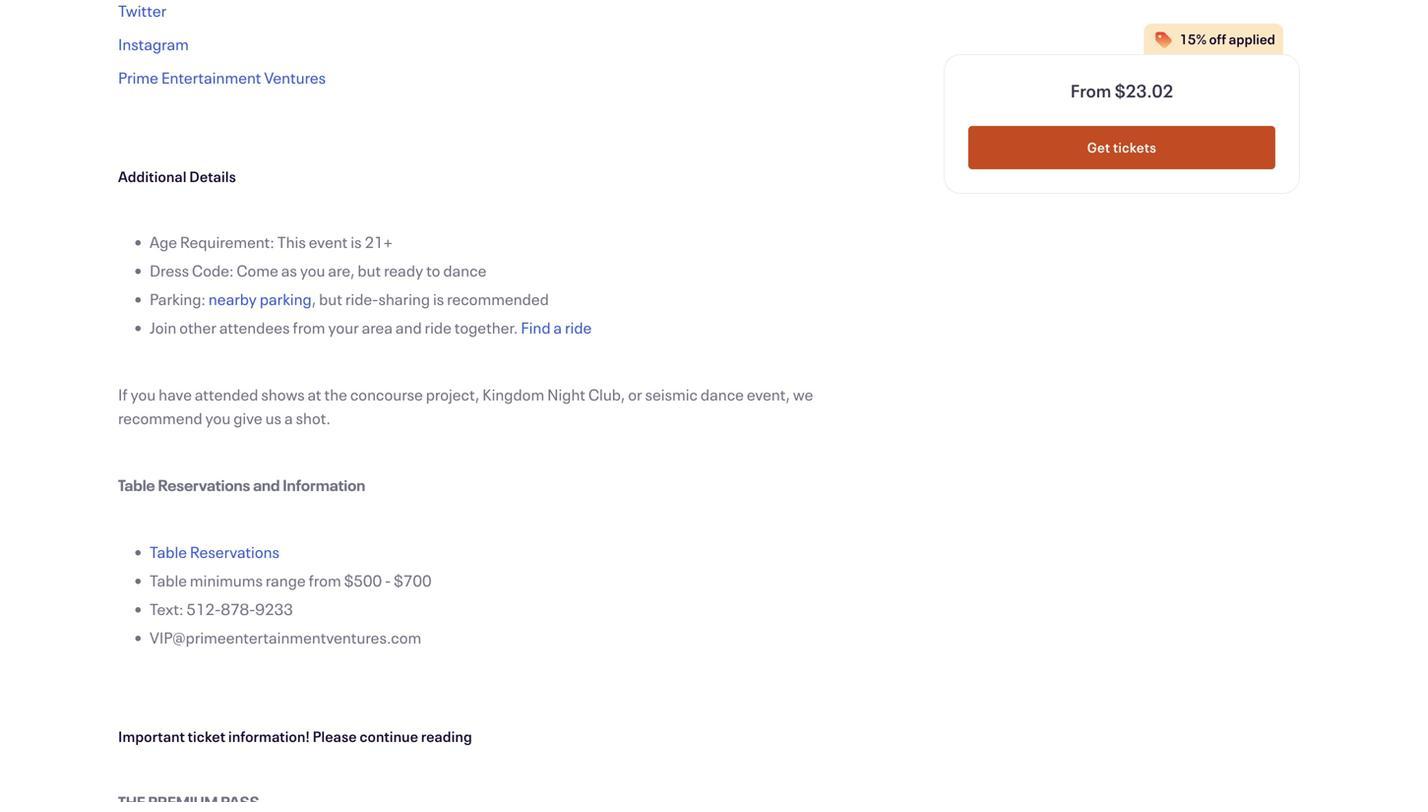 Task type: vqa. For each thing, say whether or not it's contained in the screenshot.
is to the left
yes



Task type: describe. For each thing, give the bounding box(es) containing it.
,
[[312, 288, 316, 310]]

twitter link
[[118, 0, 167, 21]]

table for table reservations table minimums range from $500 - $700 text: 512-878-9233 vip@primeentertainmentventures.com
[[150, 541, 187, 563]]

prime entertainment ventures
[[118, 67, 326, 88]]

9233
[[255, 599, 293, 620]]

this
[[277, 231, 306, 253]]

kingdom
[[483, 384, 545, 405]]

dance inside if you have attended shows at the concourse project, kingdom night club, or seismic dance event, we recommend you give us a shot.
[[701, 384, 744, 405]]

if you have attended shows at the concourse project, kingdom night club, or seismic dance event, we recommend you give us a shot.
[[118, 384, 814, 429]]

sharing
[[379, 288, 430, 310]]

requirement:
[[180, 231, 275, 253]]

give
[[234, 408, 263, 429]]

details
[[189, 167, 236, 186]]

vip@primeentertainmentventures.com
[[150, 627, 422, 648]]

attendees
[[219, 317, 290, 338]]

to
[[426, 260, 441, 281]]

2 ride from the left
[[565, 317, 592, 338]]

age requirement: this event is 21+ dress code: come as you are, but ready to dance parking: nearby parking , but ride-sharing is recommended join other attendees from your area and ride together. find a ride
[[150, 231, 592, 338]]

table reservations table minimums range from $500 - $700 text: 512-878-9233 vip@primeentertainmentventures.com
[[150, 541, 432, 648]]

your
[[328, 317, 359, 338]]

get tickets
[[1088, 138, 1157, 157]]

2 vertical spatial you
[[205, 408, 231, 429]]

additional details
[[118, 167, 236, 186]]

0 horizontal spatial and
[[253, 475, 280, 496]]

prime
[[118, 67, 158, 88]]

15%
[[1180, 30, 1207, 48]]

$700
[[394, 570, 432, 591]]

continue
[[360, 727, 418, 746]]

us
[[265, 408, 282, 429]]

table reservations link
[[150, 541, 280, 563]]

from inside age requirement: this event is 21+ dress code: come as you are, but ready to dance parking: nearby parking , but ride-sharing is recommended join other attendees from your area and ride together. find a ride
[[293, 317, 325, 338]]

text:
[[150, 599, 184, 620]]

$23.02
[[1115, 79, 1174, 102]]

concourse
[[350, 384, 423, 405]]

you inside age requirement: this event is 21+ dress code: come as you are, but ready to dance parking: nearby parking , but ride-sharing is recommended join other attendees from your area and ride together. find a ride
[[300, 260, 325, 281]]

project,
[[426, 384, 480, 405]]

reservations for and
[[158, 475, 250, 496]]

club,
[[589, 384, 625, 405]]

the
[[324, 384, 347, 405]]

prime entertainment ventures link
[[118, 67, 326, 88]]

off
[[1210, 30, 1227, 48]]

1 vertical spatial is
[[433, 288, 444, 310]]

night
[[547, 384, 586, 405]]

additional
[[118, 167, 187, 186]]

reservations for table
[[190, 541, 280, 563]]

a inside if you have attended shows at the concourse project, kingdom night club, or seismic dance event, we recommend you give us a shot.
[[285, 408, 293, 429]]

and inside age requirement: this event is 21+ dress code: come as you are, but ready to dance parking: nearby parking , but ride-sharing is recommended join other attendees from your area and ride together. find a ride
[[396, 317, 422, 338]]

0 vertical spatial is
[[351, 231, 362, 253]]

parking
[[260, 288, 312, 310]]

at
[[308, 384, 322, 405]]

recommend
[[118, 408, 203, 429]]

get tickets button
[[969, 126, 1276, 169]]

ticket
[[188, 727, 226, 746]]

21+
[[365, 231, 393, 253]]

shows
[[261, 384, 305, 405]]

together.
[[455, 317, 518, 338]]

-
[[385, 570, 391, 591]]

from inside table reservations table minimums range from $500 - $700 text: 512-878-9233 vip@primeentertainmentventures.com
[[309, 570, 341, 591]]

entertainment
[[161, 67, 261, 88]]

area
[[362, 317, 393, 338]]

1 vertical spatial you
[[131, 384, 156, 405]]



Task type: locate. For each thing, give the bounding box(es) containing it.
information
[[283, 475, 366, 496]]

0 horizontal spatial you
[[131, 384, 156, 405]]

range
[[266, 570, 306, 591]]

0 vertical spatial reservations
[[158, 475, 250, 496]]

but right are,
[[358, 260, 381, 281]]

dance right to
[[443, 260, 487, 281]]

is left '21+'
[[351, 231, 362, 253]]

from left $500
[[309, 570, 341, 591]]

important
[[118, 727, 185, 746]]

0 horizontal spatial a
[[285, 408, 293, 429]]

and left information
[[253, 475, 280, 496]]

ride down sharing
[[425, 317, 452, 338]]

1 horizontal spatial dance
[[701, 384, 744, 405]]

twitter
[[118, 0, 167, 21]]

ride
[[425, 317, 452, 338], [565, 317, 592, 338]]

you right if
[[131, 384, 156, 405]]

0 vertical spatial a
[[554, 317, 562, 338]]

dance
[[443, 260, 487, 281], [701, 384, 744, 405]]

table reservations and information
[[118, 475, 366, 496]]

reading
[[421, 727, 472, 746]]

reservations up minimums
[[190, 541, 280, 563]]

1 vertical spatial a
[[285, 408, 293, 429]]

is
[[351, 231, 362, 253], [433, 288, 444, 310]]

1 horizontal spatial is
[[433, 288, 444, 310]]

please
[[313, 727, 357, 746]]

if
[[118, 384, 128, 405]]

15% off applied
[[1180, 30, 1276, 48]]

you down attended
[[205, 408, 231, 429]]

from
[[293, 317, 325, 338], [309, 570, 341, 591]]

seismic
[[645, 384, 698, 405]]

0 vertical spatial dance
[[443, 260, 487, 281]]

0 vertical spatial but
[[358, 260, 381, 281]]

1 horizontal spatial ride
[[565, 317, 592, 338]]

instagram
[[118, 33, 189, 55]]

age
[[150, 231, 177, 253]]

$500
[[344, 570, 382, 591]]

as
[[281, 260, 297, 281]]

1 vertical spatial table
[[150, 541, 187, 563]]

or
[[628, 384, 642, 405]]

you right "as"
[[300, 260, 325, 281]]

1 vertical spatial reservations
[[190, 541, 280, 563]]

0 vertical spatial from
[[293, 317, 325, 338]]

2 vertical spatial table
[[150, 570, 187, 591]]

come
[[237, 260, 278, 281]]

1 vertical spatial from
[[309, 570, 341, 591]]

a
[[554, 317, 562, 338], [285, 408, 293, 429]]

ready
[[384, 260, 424, 281]]

reservations inside table reservations table minimums range from $500 - $700 text: 512-878-9233 vip@primeentertainmentventures.com
[[190, 541, 280, 563]]

reservations up table reservations link
[[158, 475, 250, 496]]

ride right find at the left
[[565, 317, 592, 338]]

we
[[793, 384, 814, 405]]

and down sharing
[[396, 317, 422, 338]]

recommended
[[447, 288, 549, 310]]

information!
[[228, 727, 310, 746]]

reservations
[[158, 475, 250, 496], [190, 541, 280, 563]]

nearby
[[209, 288, 257, 310]]

from down ','
[[293, 317, 325, 338]]

parking:
[[150, 288, 206, 310]]

a right find at the left
[[554, 317, 562, 338]]

tickets
[[1114, 138, 1157, 157]]

2 horizontal spatial you
[[300, 260, 325, 281]]

have
[[159, 384, 192, 405]]

get
[[1088, 138, 1111, 157]]

find
[[521, 317, 551, 338]]

1 horizontal spatial a
[[554, 317, 562, 338]]

attended
[[195, 384, 258, 405]]

1 vertical spatial but
[[319, 288, 343, 310]]

nearby parking link
[[209, 288, 312, 310]]

0 vertical spatial and
[[396, 317, 422, 338]]

dance left event, in the right of the page
[[701, 384, 744, 405]]

1 ride from the left
[[425, 317, 452, 338]]

ride-
[[345, 288, 379, 310]]

dance inside age requirement: this event is 21+ dress code: come as you are, but ready to dance parking: nearby parking , but ride-sharing is recommended join other attendees from your area and ride together. find a ride
[[443, 260, 487, 281]]

1 horizontal spatial and
[[396, 317, 422, 338]]

event,
[[747, 384, 790, 405]]

table for table reservations and information
[[118, 475, 155, 496]]

0 horizontal spatial dance
[[443, 260, 487, 281]]

dress
[[150, 260, 189, 281]]

join
[[150, 317, 177, 338]]

you
[[300, 260, 325, 281], [131, 384, 156, 405], [205, 408, 231, 429]]

event
[[309, 231, 348, 253]]

1 vertical spatial and
[[253, 475, 280, 496]]

instagram link
[[118, 33, 189, 55]]

other
[[179, 317, 217, 338]]

important ticket information! please continue reading
[[118, 727, 472, 746]]

but
[[358, 260, 381, 281], [319, 288, 343, 310]]

1 horizontal spatial you
[[205, 408, 231, 429]]

is down to
[[433, 288, 444, 310]]

1 horizontal spatial but
[[358, 260, 381, 281]]

512-
[[186, 599, 221, 620]]

from $23.02
[[1071, 79, 1174, 102]]

from
[[1071, 79, 1112, 102]]

a right us
[[285, 408, 293, 429]]

0 horizontal spatial but
[[319, 288, 343, 310]]

0 horizontal spatial ride
[[425, 317, 452, 338]]

minimums
[[190, 570, 263, 591]]

code:
[[192, 260, 234, 281]]

and
[[396, 317, 422, 338], [253, 475, 280, 496]]

ventures
[[264, 67, 326, 88]]

find a ride link
[[521, 317, 592, 338]]

878-
[[221, 599, 255, 620]]

1 vertical spatial dance
[[701, 384, 744, 405]]

0 vertical spatial you
[[300, 260, 325, 281]]

but right ','
[[319, 288, 343, 310]]

a inside age requirement: this event is 21+ dress code: come as you are, but ready to dance parking: nearby parking , but ride-sharing is recommended join other attendees from your area and ride together. find a ride
[[554, 317, 562, 338]]

table
[[118, 475, 155, 496], [150, 541, 187, 563], [150, 570, 187, 591]]

applied
[[1229, 30, 1276, 48]]

shot.
[[296, 408, 331, 429]]

0 horizontal spatial is
[[351, 231, 362, 253]]

are,
[[328, 260, 355, 281]]

0 vertical spatial table
[[118, 475, 155, 496]]



